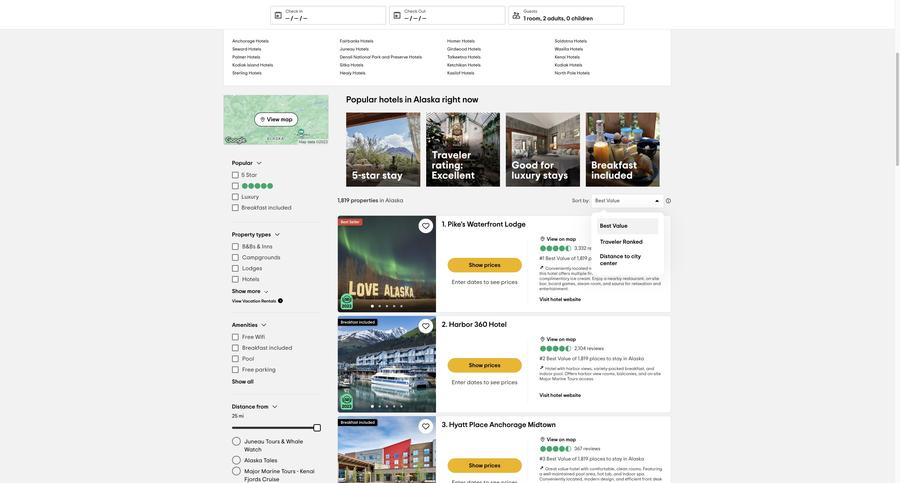Task type: locate. For each thing, give the bounding box(es) containing it.
good for luxury stays link
[[506, 113, 580, 187]]

maintained
[[552, 472, 575, 477]]

hotel inside conveniently located near the airport with shuttle service, this hotel offers multiple fire pits, stunning river views, and complimentary ice cream. enjoy a nearby restaurant, on-site bar, board games, steam room, and sauna for relaxation and entertainment.
[[548, 272, 558, 276]]

places up near
[[589, 256, 605, 261]]

out
[[419, 9, 426, 13]]

1. pike's waterfront lodge
[[442, 221, 526, 228]]

marine
[[552, 377, 566, 381], [261, 469, 280, 475]]

tours down offers
[[567, 377, 578, 381]]

kenai hotels link
[[555, 53, 663, 61]]

3 # from the top
[[540, 457, 543, 462]]

guests 1 room , 2 adults , 0 children
[[524, 9, 593, 21]]

view
[[267, 117, 280, 122], [547, 237, 558, 242], [232, 299, 242, 304], [547, 337, 558, 343], [547, 438, 558, 443]]

dates
[[467, 280, 483, 285], [467, 380, 483, 386]]

check left out
[[405, 9, 418, 13]]

1 vertical spatial a
[[540, 472, 542, 477]]

rentals
[[261, 299, 276, 304]]

1,819 down "2,104"
[[578, 357, 589, 362]]

0 vertical spatial #
[[540, 256, 543, 261]]

in left city
[[623, 256, 627, 261]]

check for check out — / — / —
[[405, 9, 418, 13]]

1 vertical spatial anchorage
[[490, 422, 527, 429]]

kodiak inside kenai hotels kodiak island hotels
[[232, 63, 246, 67]]

0 horizontal spatial traveler
[[432, 150, 471, 161]]

show for 1.
[[469, 262, 483, 268]]

2 see from the top
[[491, 380, 500, 386]]

fire
[[588, 272, 594, 276]]

kenai inside major marine tours - kenai fjords cruise
[[300, 469, 315, 475]]

packed
[[609, 367, 624, 371]]

1 vertical spatial reviews
[[587, 347, 604, 352]]

1 visit hotel website link from the top
[[540, 296, 581, 303]]

sauna
[[612, 282, 624, 286]]

2 vertical spatial tours
[[281, 469, 296, 475]]

marine inside major marine tours - kenai fjords cruise
[[261, 469, 280, 475]]

best value right the by:
[[596, 198, 620, 204]]

# for 3. hyatt place anchorage midtown
[[540, 457, 543, 462]]

of down 367
[[572, 457, 577, 462]]

1 horizontal spatial popular
[[346, 96, 377, 104]]

efficient
[[625, 478, 642, 482]]

in for 3. hyatt place anchorage midtown
[[624, 457, 628, 462]]

1 enter from the top
[[452, 280, 466, 285]]

1 vertical spatial view on map
[[547, 337, 576, 343]]

show prices button for place
[[448, 459, 522, 474]]

hotels inside denali national park and preserve hotels link
[[409, 55, 422, 59]]

indoor left "pool." at right
[[540, 372, 553, 376]]

anchorage up "seward"
[[232, 39, 255, 43]]

3 view on map from the top
[[547, 438, 576, 443]]

0 vertical spatial for
[[541, 161, 554, 171]]

3,332 reviews link
[[540, 245, 605, 252]]

2 2023 link from the top
[[341, 394, 353, 410]]

view map button
[[254, 113, 298, 126]]

0 vertical spatial 2
[[543, 16, 546, 21]]

tours left -
[[281, 469, 296, 475]]

1 horizontal spatial marine
[[552, 377, 566, 381]]

1 website from the top
[[564, 297, 581, 303]]

balconies,
[[617, 372, 638, 376]]

parking
[[255, 367, 276, 373]]

shuttle
[[631, 267, 644, 271]]

great
[[546, 467, 557, 472]]

view on map up 3,332 reviews button
[[547, 237, 576, 242]]

view on map for harbor 360 hotel
[[547, 337, 576, 343]]

0 horizontal spatial views,
[[581, 367, 593, 371]]

1 horizontal spatial 1
[[543, 256, 545, 261]]

reviews for hyatt place anchorage midtown
[[584, 447, 601, 452]]

1 view on map from the top
[[547, 237, 576, 242]]

visit hotel website for harbor 360 hotel
[[540, 393, 581, 399]]

menu containing 5 star
[[232, 170, 320, 214]]

2 check from the left
[[405, 9, 418, 13]]

1 horizontal spatial distance
[[600, 254, 624, 260]]

3,332
[[575, 246, 587, 251]]

hotels inside homer hotels link
[[462, 39, 475, 43]]

0 horizontal spatial distance
[[232, 404, 255, 410]]

reviews for pike's waterfront lodge
[[588, 246, 605, 251]]

prices for lodge
[[484, 262, 501, 268]]

1 vertical spatial 2023 link
[[341, 394, 353, 410]]

hotels right soldotna
[[574, 39, 587, 43]]

tours inside major marine tours - kenai fjords cruise
[[281, 469, 296, 475]]

to inside "distance to city center"
[[625, 254, 630, 260]]

value
[[607, 198, 620, 204], [613, 223, 628, 229], [557, 256, 570, 261], [558, 357, 571, 362], [558, 457, 571, 462]]

2 visit hotel website from the top
[[540, 393, 581, 399]]

1 vertical spatial conveniently
[[540, 478, 566, 482]]

0 vertical spatial anchorage
[[232, 39, 255, 43]]

from
[[257, 404, 269, 410]]

1 menu from the top
[[232, 170, 320, 214]]

alaska
[[414, 96, 440, 104], [386, 198, 403, 204], [628, 256, 643, 261], [629, 357, 644, 362], [629, 457, 644, 462], [244, 458, 262, 464]]

—
[[286, 16, 290, 21], [295, 16, 299, 21], [303, 16, 307, 21], [405, 16, 409, 21], [414, 16, 418, 21], [423, 16, 427, 21]]

1 vertical spatial traveler
[[600, 239, 622, 245]]

visit
[[540, 297, 550, 303], [540, 393, 550, 399]]

0 vertical spatial view on map button
[[540, 235, 576, 243]]

to
[[625, 254, 630, 260], [606, 256, 611, 261], [484, 280, 489, 285], [607, 357, 612, 362], [484, 380, 489, 386], [607, 457, 611, 462]]

in right properties
[[380, 198, 384, 204]]

2023 link for 2. harbor 360 hotel
[[341, 394, 353, 410]]

1 vertical spatial best value
[[600, 223, 628, 229]]

visit hotel website link down entertainment.
[[540, 296, 581, 303]]

0 horizontal spatial indoor
[[540, 372, 553, 376]]

on up 4.5 of 5 bubbles. 367 reviews element
[[559, 438, 565, 443]]

1 inside guests 1 room , 2 adults , 0 children
[[524, 16, 526, 21]]

breakfast included link
[[586, 113, 660, 187], [338, 316, 378, 326], [338, 417, 378, 427]]

1 vertical spatial view on map button
[[540, 335, 576, 343]]

5-star stay link
[[346, 113, 420, 187]]

1 show prices from the top
[[469, 262, 501, 268]]

hotels right the pole
[[577, 71, 590, 75]]

free for free wifi
[[242, 335, 254, 341]]

1 group from the top
[[232, 160, 320, 214]]

2 / from the left
[[300, 16, 302, 21]]

2 # from the top
[[540, 357, 543, 362]]

0 vertical spatial best value
[[596, 198, 620, 204]]

0 vertical spatial visit
[[540, 297, 550, 303]]

places
[[589, 256, 605, 261], [590, 357, 606, 362], [590, 457, 606, 462]]

homer
[[448, 39, 461, 43]]

soldotna hotels link
[[555, 37, 663, 45]]

visit hotel website link for 2. harbor 360 hotel
[[540, 392, 581, 399]]

marine down "pool." at right
[[552, 377, 566, 381]]

website
[[564, 297, 581, 303], [564, 393, 581, 399]]

1 horizontal spatial ,
[[564, 16, 565, 21]]

enter dates to see prices
[[452, 280, 518, 285], [452, 380, 518, 386]]

map for 3. hyatt place anchorage midtown
[[566, 438, 576, 443]]

1 vertical spatial website
[[564, 393, 581, 399]]

see for waterfront
[[491, 280, 500, 285]]

juneau inside juneau tours & whale watch
[[244, 439, 265, 445]]

hotel inside hotel with harbor views, variety-packed breakfast, and indoor pool. offers harbor view rooms, balconies, and on-site major marine tours access.
[[546, 367, 556, 371]]

1 horizontal spatial with
[[581, 467, 589, 472]]

1 on from the top
[[559, 237, 565, 242]]

and
[[382, 55, 390, 59], [645, 272, 653, 276], [603, 282, 611, 286], [653, 282, 661, 286], [646, 367, 654, 371], [639, 372, 647, 376], [614, 472, 622, 477], [616, 478, 624, 482]]

rating:
[[432, 161, 463, 171]]

group
[[232, 160, 320, 214], [232, 231, 320, 304], [232, 322, 320, 386], [232, 404, 325, 484]]

3 menu from the top
[[232, 332, 320, 376]]

0 vertical spatial show prices button
[[448, 258, 522, 273]]

hotel
[[548, 272, 558, 276], [551, 297, 562, 303], [551, 393, 562, 399], [570, 467, 580, 472]]

stay
[[383, 171, 403, 181], [612, 256, 622, 261], [613, 357, 622, 362], [613, 457, 622, 462]]

hotels down sitka hotels
[[353, 71, 366, 75]]

1,819 down 367 reviews
[[578, 457, 589, 462]]

1 visit from the top
[[540, 297, 550, 303]]

1 vertical spatial views,
[[581, 367, 593, 371]]

value up value
[[558, 457, 571, 462]]

whale
[[286, 439, 303, 445]]

2 carousel of images figure from the top
[[338, 316, 436, 413]]

distance inside "distance to city center"
[[600, 254, 624, 260]]

anchorage right the place
[[490, 422, 527, 429]]

1 kodiak from the left
[[232, 63, 246, 67]]

traveler inside the traveler rating: excellent
[[432, 150, 471, 161]]

1 vertical spatial visit
[[540, 393, 550, 399]]

hotel
[[489, 321, 507, 329], [546, 367, 556, 371]]

0 vertical spatial indoor
[[540, 372, 553, 376]]

watch
[[244, 448, 262, 453]]

hotel up complimentary
[[548, 272, 558, 276]]

2 on from the top
[[559, 337, 565, 343]]

1 for best
[[543, 256, 545, 261]]

1 vertical spatial tours
[[266, 439, 280, 445]]

hotels right island on the top of page
[[260, 63, 273, 67]]

best value inside best value popup button
[[596, 198, 620, 204]]

with
[[622, 267, 630, 271], [557, 367, 565, 371], [581, 467, 589, 472]]

well-
[[543, 472, 552, 477]]

1 horizontal spatial major
[[540, 377, 551, 381]]

good for luxury stays
[[512, 161, 568, 181]]

0 horizontal spatial check
[[286, 9, 298, 13]]

on up 4.5 of 5 bubbles. 2,104 reviews element
[[559, 337, 565, 343]]

/
[[291, 16, 293, 21], [300, 16, 302, 21], [410, 16, 412, 21], [419, 16, 421, 21]]

visit up midtown
[[540, 393, 550, 399]]

best up the traveler ranked
[[600, 223, 612, 229]]

3 group from the top
[[232, 322, 320, 386]]

1 horizontal spatial for
[[625, 282, 631, 286]]

hotels up girdwood hotels
[[462, 39, 475, 43]]

1 # from the top
[[540, 256, 543, 261]]

0 horizontal spatial major
[[244, 469, 260, 475]]

visit hotel website link for 1. pike's waterfront lodge
[[540, 296, 581, 303]]

prices for anchorage
[[484, 463, 501, 469]]

0 vertical spatial breakfast included link
[[586, 113, 660, 187]]

check for check in — / — / —
[[286, 9, 298, 13]]

group containing popular
[[232, 160, 320, 214]]

2 enter from the top
[[452, 380, 466, 386]]

367 reviews
[[575, 447, 601, 452]]

2 visit from the top
[[540, 393, 550, 399]]

conveniently up the "offers"
[[546, 267, 572, 271]]

hotels
[[379, 96, 403, 104]]

traveler for ranked
[[600, 239, 622, 245]]

conveniently up the "service." at the right bottom
[[540, 478, 566, 482]]

hotels up juneau hotels
[[361, 39, 374, 43]]

juneau up denali
[[340, 47, 355, 51]]

2 view on map from the top
[[547, 337, 576, 343]]

1 carousel of images figure from the top
[[338, 216, 436, 313]]

map for 2. harbor 360 hotel
[[566, 337, 576, 343]]

1 vertical spatial kenai
[[300, 469, 315, 475]]

0 vertical spatial tours
[[567, 377, 578, 381]]

view on map button up 3,332 reviews button
[[540, 235, 576, 243]]

0 vertical spatial enter
[[452, 280, 466, 285]]

show for 3.
[[469, 463, 483, 469]]

/ up 'soldotna hotels seward hotels'
[[410, 16, 412, 21]]

2 website from the top
[[564, 393, 581, 399]]

0 vertical spatial distance
[[600, 254, 624, 260]]

1 free from the top
[[242, 335, 254, 341]]

hotels inside anchorage hotels "link"
[[256, 39, 269, 43]]

hotels up north pole hotels
[[570, 63, 583, 67]]

reviews up # 2 best value of 1,819 places to stay in alaska
[[587, 347, 604, 352]]

5.0 of 5 bubbles image
[[242, 183, 274, 189]]

places up comfortable, on the right bottom of the page
[[590, 457, 606, 462]]

0 vertical spatial enter dates to see prices
[[452, 280, 518, 285]]

367 reviews link
[[540, 446, 601, 453]]

save to a trip image left 3. in the left bottom of the page
[[422, 423, 430, 431]]

map
[[281, 117, 293, 122], [566, 237, 576, 242], [566, 337, 576, 343], [566, 438, 576, 443]]

hotel with harbor views, variety-packed breakfast, and indoor pool. offers harbor view rooms, balconies, and on-site major marine tours access.
[[540, 367, 661, 381]]

2 kodiak from the left
[[555, 63, 569, 67]]

on- right "balconies,"
[[648, 372, 654, 376]]

0 vertical spatial website
[[564, 297, 581, 303]]

# up the "service." at the right bottom
[[540, 457, 543, 462]]

1 2023 link from the top
[[341, 294, 353, 310]]

0 horizontal spatial juneau
[[244, 439, 265, 445]]

best value up the traveler ranked
[[600, 223, 628, 229]]

value for pike's waterfront lodge
[[557, 256, 570, 261]]

2 right the room
[[543, 16, 546, 21]]

menu
[[232, 170, 320, 214], [232, 242, 320, 285], [232, 332, 320, 376], [232, 437, 320, 484]]

1 vertical spatial enter
[[452, 380, 466, 386]]

2 vertical spatial with
[[581, 467, 589, 472]]

board
[[549, 282, 561, 286]]

reviews inside 'element'
[[588, 246, 605, 251]]

1 dates from the top
[[467, 280, 483, 285]]

1 vertical spatial carousel of images figure
[[338, 316, 436, 413]]

1 horizontal spatial hotel
[[546, 367, 556, 371]]

breakfast,
[[625, 367, 646, 371]]

value right the by:
[[607, 198, 620, 204]]

1 see from the top
[[491, 280, 500, 285]]

& inside juneau tours & whale watch
[[281, 439, 285, 445]]

5-star stay
[[352, 171, 403, 181]]

with inside hotel with harbor views, variety-packed breakfast, and indoor pool. offers harbor view rooms, balconies, and on-site major marine tours access.
[[557, 367, 565, 371]]

0 vertical spatial visit hotel website
[[540, 297, 581, 303]]

value for harbor 360 hotel
[[558, 357, 571, 362]]

maximum distance slider
[[309, 421, 325, 437]]

on for 1. pike's waterfront lodge
[[559, 237, 565, 242]]

clean
[[617, 467, 628, 472]]

best value for "list box" containing best value
[[600, 223, 628, 229]]

menu containing b&bs & inns
[[232, 242, 320, 285]]

1 view on map button from the top
[[540, 235, 576, 243]]

5 — from the left
[[414, 16, 418, 21]]

website for lodge
[[564, 297, 581, 303]]

sterling hotels link
[[232, 69, 340, 77]]

this
[[540, 272, 547, 276]]

conveniently located near the airport with shuttle service, this hotel offers multiple fire pits, stunning river views, and complimentary ice cream. enjoy a nearby restaurant, on-site bar, board games, steam room, and sauna for relaxation and entertainment. button
[[540, 265, 665, 292]]

2 view on map button from the top
[[540, 335, 576, 343]]

1 save to a trip image from the top
[[422, 222, 430, 230]]

1 vertical spatial breakfast included link
[[338, 316, 378, 326]]

kodiak down palmer
[[232, 63, 246, 67]]

stay up packed at bottom
[[613, 357, 622, 362]]

1 horizontal spatial check
[[405, 9, 418, 13]]

2 enter dates to see prices from the top
[[452, 380, 518, 386]]

3 show prices button from the top
[[448, 459, 522, 474]]

2 free from the top
[[242, 367, 254, 373]]

site
[[652, 277, 659, 281], [654, 372, 661, 376]]

the
[[599, 267, 606, 271]]

hotels up talkeetna hotels
[[468, 47, 481, 51]]

wifi
[[255, 335, 265, 341]]

value down 3,332 reviews button
[[557, 256, 570, 261]]

a left well-
[[540, 472, 542, 477]]

hotels down lodges
[[242, 277, 260, 283]]

1 for room
[[524, 16, 526, 21]]

4 menu from the top
[[232, 437, 320, 484]]

0 vertical spatial reviews
[[588, 246, 605, 251]]

# 1 best value of 1,819 places to stay in alaska
[[540, 256, 643, 261]]

best left seller at left
[[341, 220, 349, 224]]

check in — / — / —
[[286, 9, 307, 21]]

distance for distance to city center
[[600, 254, 624, 260]]

2 save to a trip image from the top
[[422, 322, 430, 331]]

2 horizontal spatial tours
[[567, 377, 578, 381]]

0 vertical spatial dates
[[467, 280, 483, 285]]

site inside hotel with harbor views, variety-packed breakfast, and indoor pool. offers harbor view rooms, balconies, and on-site major marine tours access.
[[654, 372, 661, 376]]

conveniently
[[546, 267, 572, 271], [540, 478, 566, 482]]

midtown
[[528, 422, 556, 429]]

alaska up breakfast,
[[629, 357, 644, 362]]

of down 4.5 of 5 bubbles. 2,104 reviews element
[[572, 357, 577, 362]]

1 vertical spatial see
[[491, 380, 500, 386]]

2 down 4.5 of 5 bubbles. 2,104 reviews element
[[543, 357, 546, 362]]

kenai right -
[[300, 469, 315, 475]]

0 vertical spatial view on map
[[547, 237, 576, 242]]

hotels down island on the top of page
[[249, 71, 262, 75]]

ketchikan hotels
[[448, 63, 481, 67]]

group containing property types
[[232, 231, 320, 304]]

0 vertical spatial places
[[589, 256, 605, 261]]

anchorage hotels link
[[232, 37, 340, 45]]

0 vertical spatial a
[[604, 277, 607, 281]]

with up 'pool'
[[581, 467, 589, 472]]

group containing amenities
[[232, 322, 320, 386]]

3 save to a trip image from the top
[[422, 423, 430, 431]]

1 show prices button from the top
[[448, 258, 522, 273]]

site right "balconies,"
[[654, 372, 661, 376]]

in up clean
[[624, 457, 628, 462]]

2 show prices from the top
[[469, 363, 501, 369]]

inns
[[262, 244, 273, 250]]

1 left the room
[[524, 16, 526, 21]]

hotels inside ketchikan hotels link
[[468, 63, 481, 67]]

places up variety-
[[590, 357, 606, 362]]

1 vertical spatial on
[[559, 337, 565, 343]]

visit down entertainment.
[[540, 297, 550, 303]]

visit hotel website link down "pool." at right
[[540, 392, 581, 399]]

map inside view map button
[[281, 117, 293, 122]]

1 vertical spatial places
[[590, 357, 606, 362]]

hotels up "healy hotels"
[[351, 63, 364, 67]]

alaska up rooms. at the right bottom
[[629, 457, 644, 462]]

1,819 for 2. harbor 360 hotel
[[578, 357, 589, 362]]

fairbanks hotels link
[[340, 37, 448, 45]]

view on map button up 2,104 reviews link
[[540, 335, 576, 343]]

1 vertical spatial show prices
[[469, 363, 501, 369]]

show more
[[232, 289, 261, 295]]

more
[[247, 289, 261, 295]]

breakfast included link for 3. hyatt place anchorage midtown
[[338, 417, 378, 427]]

star
[[246, 172, 257, 178]]

save to a trip image for 1.
[[422, 222, 430, 230]]

kenai down wasilla
[[555, 55, 566, 59]]

visit hotel website down entertainment.
[[540, 297, 581, 303]]

check inside check out — / — / —
[[405, 9, 418, 13]]

of for 1. pike's waterfront lodge
[[571, 256, 576, 261]]

2 vertical spatial save to a trip image
[[422, 423, 430, 431]]

1 vertical spatial 1
[[543, 256, 545, 261]]

1 enter dates to see prices from the top
[[452, 280, 518, 285]]

1 visit hotel website from the top
[[540, 297, 581, 303]]

0 vertical spatial visit hotel website link
[[540, 296, 581, 303]]

2 vertical spatial of
[[572, 457, 577, 462]]

1 horizontal spatial &
[[281, 439, 285, 445]]

juneau
[[340, 47, 355, 51], [244, 439, 265, 445]]

popular for popular
[[232, 160, 253, 166]]

3 view on map button from the top
[[540, 436, 576, 444]]

anchorage inside "link"
[[232, 39, 255, 43]]

2 , from the left
[[564, 16, 565, 21]]

check left the in
[[286, 9, 298, 13]]

stay up airport
[[612, 256, 622, 261]]

dates for 360
[[467, 380, 483, 386]]

1 / from the left
[[291, 16, 293, 21]]

wasilla hotels link
[[555, 45, 663, 53]]

kasilof
[[448, 71, 461, 75]]

show for 2.
[[469, 363, 483, 369]]

0 horizontal spatial &
[[257, 244, 261, 250]]

harbor up access.
[[578, 372, 592, 376]]

free down pool
[[242, 367, 254, 373]]

1 vertical spatial juneau
[[244, 439, 265, 445]]

6 — from the left
[[423, 16, 427, 21]]

save to a trip image for 3.
[[422, 423, 430, 431]]

breakfast
[[592, 161, 637, 171], [242, 205, 267, 211], [341, 321, 358, 325], [242, 346, 268, 351], [341, 421, 358, 425]]

1 vertical spatial on-
[[648, 372, 654, 376]]

0 horizontal spatial marine
[[261, 469, 280, 475]]

show inside button
[[232, 379, 246, 385]]

view on map
[[547, 237, 576, 242], [547, 337, 576, 343], [547, 438, 576, 443]]

center
[[600, 261, 618, 267]]

alaska left right
[[414, 96, 440, 104]]

of down 3,332 reviews button
[[571, 256, 576, 261]]

1 check from the left
[[286, 9, 298, 13]]

on for 3. hyatt place anchorage midtown
[[559, 438, 565, 443]]

1 horizontal spatial juneau
[[340, 47, 355, 51]]

0 vertical spatial 1
[[524, 16, 526, 21]]

4 — from the left
[[405, 16, 409, 21]]

best value inside "list box"
[[600, 223, 628, 229]]

view inside view vacation rentals 'link'
[[232, 299, 242, 304]]

kenai inside kenai hotels kodiak island hotels
[[555, 55, 566, 59]]

2 vertical spatial places
[[590, 457, 606, 462]]

4 group from the top
[[232, 404, 325, 484]]

0 horizontal spatial popular
[[232, 160, 253, 166]]

hotel up "pool." at right
[[546, 367, 556, 371]]

2 group from the top
[[232, 231, 320, 304]]

on- inside conveniently located near the airport with shuttle service, this hotel offers multiple fire pits, stunning river views, and complimentary ice cream. enjoy a nearby restaurant, on-site bar, board games, steam room, and sauna for relaxation and entertainment.
[[646, 277, 652, 281]]

check inside check in — / — / —
[[286, 9, 298, 13]]

5 star
[[242, 172, 257, 178]]

3 on from the top
[[559, 438, 565, 443]]

1 vertical spatial &
[[281, 439, 285, 445]]

0 vertical spatial juneau
[[340, 47, 355, 51]]

, left the 0
[[564, 16, 565, 21]]

for down restaurant,
[[625, 282, 631, 286]]

with up river
[[622, 267, 630, 271]]

0 horizontal spatial a
[[540, 472, 542, 477]]

0 vertical spatial with
[[622, 267, 630, 271]]

stay up clean
[[613, 457, 622, 462]]

1 horizontal spatial indoor
[[623, 472, 636, 477]]

menu containing juneau tours & whale watch
[[232, 437, 320, 484]]

2 show prices button from the top
[[448, 359, 522, 373]]

of for 2. harbor 360 hotel
[[572, 357, 577, 362]]

major inside hotel with harbor views, variety-packed breakfast, and indoor pool. offers harbor view rooms, balconies, and on-site major marine tours access.
[[540, 377, 551, 381]]

0 vertical spatial &
[[257, 244, 261, 250]]

1 vertical spatial visit hotel website
[[540, 393, 581, 399]]

view on map button up 4.5 of 5 bubbles. 367 reviews element
[[540, 436, 576, 444]]

1 vertical spatial of
[[572, 357, 577, 362]]

2 vertical spatial #
[[540, 457, 543, 462]]

juneau for juneau hotels
[[340, 47, 355, 51]]

1 horizontal spatial tours
[[281, 469, 296, 475]]

save to a trip image
[[422, 222, 430, 230], [422, 322, 430, 331], [422, 423, 430, 431]]

for inside good for luxury stays
[[541, 161, 554, 171]]

0 horizontal spatial hotel
[[489, 321, 507, 329]]

see for 360
[[491, 380, 500, 386]]

2 vertical spatial view on map button
[[540, 436, 576, 444]]

list box
[[592, 213, 664, 276]]

view on map up 4.5 of 5 bubbles. 367 reviews element
[[547, 438, 576, 443]]

visit hotel website for pike's waterfront lodge
[[540, 297, 581, 303]]

3 — from the left
[[303, 16, 307, 21]]

save to a trip image left the 1.
[[422, 222, 430, 230]]

indoor inside hotel with harbor views, variety-packed breakfast, and indoor pool. offers harbor view rooms, balconies, and on-site major marine tours access.
[[540, 372, 553, 376]]

0 vertical spatial of
[[571, 256, 576, 261]]

sitka
[[340, 63, 350, 67]]

3 show prices from the top
[[469, 463, 501, 469]]

0 vertical spatial site
[[652, 277, 659, 281]]

visit for 2. harbor 360 hotel
[[540, 393, 550, 399]]

view on map button for harbor 360 hotel
[[540, 335, 576, 343]]

wasilla hotels palmer hotels
[[232, 47, 583, 59]]

enter dates to see prices for waterfront
[[452, 280, 518, 285]]

website for hotel
[[564, 393, 581, 399]]

hotels inside sitka hotels link
[[351, 63, 364, 67]]

2 vertical spatial reviews
[[584, 447, 601, 452]]

0 vertical spatial views,
[[632, 272, 644, 276]]

conveniently inside conveniently located near the airport with shuttle service, this hotel offers multiple fire pits, stunning river views, and complimentary ice cream. enjoy a nearby restaurant, on-site bar, board games, steam room, and sauna for relaxation and entertainment.
[[546, 267, 572, 271]]

indoor inside great value hotel with comfortable, clean rooms. featuring a well-maintained pool area, hot tub, and indoor spa. conveniently located, modern design, and efficient front desk service.
[[623, 472, 636, 477]]

1 vertical spatial enter dates to see prices
[[452, 380, 518, 386]]

wasilla
[[555, 47, 569, 51]]

carousel of images figure
[[338, 216, 436, 313], [338, 316, 436, 413]]

view on map up 4.5 of 5 bubbles. 2,104 reviews element
[[547, 337, 576, 343]]

&
[[257, 244, 261, 250], [281, 439, 285, 445]]

,
[[541, 16, 542, 21], [564, 16, 565, 21]]

hotel right 360 at the right bottom
[[489, 321, 507, 329]]

stay right star
[[383, 171, 403, 181]]

views,
[[632, 272, 644, 276], [581, 367, 593, 371]]

1,819
[[338, 198, 350, 204], [577, 256, 588, 261], [578, 357, 589, 362], [578, 457, 589, 462]]

2 visit hotel website link from the top
[[540, 392, 581, 399]]

3,332 reviews button
[[540, 245, 605, 252]]

distance
[[600, 254, 624, 260], [232, 404, 255, 410]]

0 vertical spatial save to a trip image
[[422, 222, 430, 230]]

0 vertical spatial see
[[491, 280, 500, 285]]

stunning
[[605, 272, 622, 276]]

/ up anchorage hotels "link"
[[291, 16, 293, 21]]

& left whale
[[281, 439, 285, 445]]

1 horizontal spatial traveler
[[600, 239, 622, 245]]

on up 3,332 reviews button
[[559, 237, 565, 242]]

2 dates from the top
[[467, 380, 483, 386]]

2 menu from the top
[[232, 242, 320, 285]]

2 vertical spatial show prices button
[[448, 459, 522, 474]]

, left the adults
[[541, 16, 542, 21]]

in right hotels
[[405, 96, 412, 104]]

traveler up excellent
[[432, 150, 471, 161]]

a inside great value hotel with comfortable, clean rooms. featuring a well-maintained pool area, hot tub, and indoor spa. conveniently located, modern design, and efficient front desk service.
[[540, 472, 542, 477]]

1,819 up the 'located'
[[577, 256, 588, 261]]

view inside view map button
[[267, 117, 280, 122]]

popular up 5
[[232, 160, 253, 166]]

0 vertical spatial show prices
[[469, 262, 501, 268]]

hotels down 'soldotna hotels seward hotels'
[[409, 55, 422, 59]]

value for hyatt place anchorage midtown
[[558, 457, 571, 462]]



Task type: describe. For each thing, give the bounding box(es) containing it.
1,819 for 3. hyatt place anchorage midtown
[[578, 457, 589, 462]]

kasilof hotels link
[[448, 69, 555, 77]]

show prices for place
[[469, 463, 501, 469]]

4.5 of 5 bubbles. 2,104 reviews element
[[540, 345, 604, 353]]

0 vertical spatial harbor
[[566, 367, 580, 371]]

view on map button for pike's waterfront lodge
[[540, 235, 576, 243]]

places for pike's waterfront lodge
[[589, 256, 605, 261]]

juneau tours & whale watch
[[244, 439, 303, 453]]

# 3 best value of 1,819 places to stay in alaska
[[540, 457, 644, 462]]

4 / from the left
[[419, 16, 421, 21]]

denali national park and preserve hotels
[[340, 55, 422, 59]]

palmer
[[232, 55, 246, 59]]

kodiak inside kodiak hotels sterling hotels
[[555, 63, 569, 67]]

1 vertical spatial harbor
[[578, 372, 592, 376]]

stay for 3. hyatt place anchorage midtown
[[613, 457, 622, 462]]

hotels up island on the top of page
[[247, 55, 260, 59]]

nearby
[[608, 277, 622, 281]]

# for 2. harbor 360 hotel
[[540, 357, 543, 362]]

relaxation
[[632, 282, 652, 286]]

waterfront
[[467, 221, 503, 228]]

alaska up shuttle at the right bottom of the page
[[628, 256, 643, 261]]

with inside conveniently located near the airport with shuttle service, this hotel offers multiple fire pits, stunning river views, and complimentary ice cream. enjoy a nearby restaurant, on-site bar, board games, steam room, and sauna for relaxation and entertainment.
[[622, 267, 630, 271]]

tales
[[264, 458, 277, 464]]

pits,
[[595, 272, 604, 276]]

group containing distance from
[[232, 404, 325, 484]]

best value for best value popup button
[[596, 198, 620, 204]]

desk
[[653, 478, 662, 482]]

hotel down "pool." at right
[[551, 393, 562, 399]]

visit for 1. pike's waterfront lodge
[[540, 297, 550, 303]]

north pole hotels link
[[555, 69, 663, 77]]

campgrounds
[[242, 255, 281, 261]]

distance to city center
[[600, 254, 641, 267]]

1,819 left properties
[[338, 198, 350, 204]]

in for 1. pike's waterfront lodge
[[623, 256, 627, 261]]

hotel down entertainment.
[[551, 297, 562, 303]]

bar,
[[540, 282, 548, 286]]

sterling
[[232, 71, 248, 75]]

ranked
[[623, 239, 643, 245]]

show inside dropdown button
[[232, 289, 246, 295]]

seller
[[350, 220, 360, 224]]

free for free parking
[[242, 367, 254, 373]]

prices for hotel
[[484, 363, 501, 369]]

offers
[[559, 272, 570, 276]]

exterior image
[[338, 417, 436, 484]]

spa.
[[637, 472, 646, 477]]

best up this
[[546, 256, 556, 261]]

property
[[232, 232, 255, 238]]

restaurant,
[[623, 277, 645, 281]]

hotel from the harbor image
[[338, 316, 436, 413]]

hotels down anchorage hotels
[[248, 47, 261, 51]]

3 / from the left
[[410, 16, 412, 21]]

complimentary
[[540, 277, 570, 281]]

view on map for pike's waterfront lodge
[[547, 237, 576, 242]]

1 , from the left
[[541, 16, 542, 21]]

enter for harbor
[[452, 380, 466, 386]]

multiple
[[571, 272, 587, 276]]

conveniently inside great value hotel with comfortable, clean rooms. featuring a well-maintained pool area, hot tub, and indoor spa. conveniently located, modern design, and efficient front desk service.
[[540, 478, 566, 482]]

north
[[555, 71, 566, 75]]

access.
[[579, 377, 594, 381]]

ketchikan hotels link
[[448, 61, 555, 69]]

popular for popular hotels in alaska right now
[[346, 96, 377, 104]]

carousel of images figure for 2.
[[338, 316, 436, 413]]

view on map for hyatt place anchorage midtown
[[547, 438, 576, 443]]

fairbanks
[[340, 39, 360, 43]]

entertainment.
[[540, 287, 569, 291]]

-
[[297, 469, 299, 475]]

view for 2. harbor 360 hotel
[[547, 337, 558, 343]]

places for hyatt place anchorage midtown
[[590, 457, 606, 462]]

kodiak hotels sterling hotels
[[232, 63, 583, 75]]

show prices button for 360
[[448, 359, 522, 373]]

mi
[[239, 414, 244, 419]]

of for 3. hyatt place anchorage midtown
[[572, 457, 577, 462]]

pool
[[242, 357, 254, 362]]

harbor
[[449, 321, 473, 329]]

value inside popup button
[[607, 198, 620, 204]]

hotel with harbor views, variety-packed breakfast, and indoor pool. offers harbor view rooms, balconies, and on-site major marine tours access. button
[[540, 366, 665, 382]]

best right the 3
[[547, 457, 557, 462]]

kodiak island hotels link
[[232, 61, 340, 69]]

lodge
[[505, 221, 526, 228]]

kenai hotels kodiak island hotels
[[232, 55, 580, 67]]

on for 2. harbor 360 hotel
[[559, 337, 565, 343]]

hotels inside menu
[[242, 277, 260, 283]]

located,
[[567, 478, 584, 482]]

view
[[593, 372, 602, 376]]

juneau for juneau tours & whale watch
[[244, 439, 265, 445]]

located
[[572, 267, 588, 271]]

with inside great value hotel with comfortable, clean rooms. featuring a well-maintained pool area, hot tub, and indoor spa. conveniently located, modern design, and efficient front desk service.
[[581, 467, 589, 472]]

stays
[[543, 171, 568, 181]]

enter for pike's
[[452, 280, 466, 285]]

on- inside hotel with harbor views, variety-packed breakfast, and indoor pool. offers harbor view rooms, balconies, and on-site major marine tours access.
[[648, 372, 654, 376]]

hotels inside talkeetna hotels link
[[468, 55, 481, 59]]

list box containing best value
[[592, 213, 664, 276]]

distance for distance from
[[232, 404, 255, 410]]

healy hotels
[[340, 71, 366, 75]]

places for harbor 360 hotel
[[590, 357, 606, 362]]

show all button
[[232, 379, 254, 386]]

fairbanks hotels
[[340, 39, 374, 43]]

all
[[247, 379, 254, 385]]

show all
[[232, 379, 254, 385]]

property types
[[232, 232, 271, 238]]

hotels inside healy hotels link
[[353, 71, 366, 75]]

views, inside hotel with harbor views, variety-packed breakfast, and indoor pool. offers harbor view rooms, balconies, and on-site major marine tours access.
[[581, 367, 593, 371]]

0 vertical spatial hotel
[[489, 321, 507, 329]]

hotels inside girdwood hotels link
[[468, 47, 481, 51]]

b&bs & inns
[[242, 244, 273, 250]]

now
[[463, 96, 479, 104]]

views, inside conveniently located near the airport with shuttle service, this hotel offers multiple fire pits, stunning river views, and complimentary ice cream. enjoy a nearby restaurant, on-site bar, board games, steam room, and sauna for relaxation and entertainment.
[[632, 272, 644, 276]]

ketchikan
[[448, 63, 467, 67]]

hyatt
[[449, 422, 468, 429]]

4.5 of 5 bubbles. 367 reviews element
[[540, 446, 601, 453]]

major inside major marine tours - kenai fjords cruise
[[244, 469, 260, 475]]

healy hotels link
[[340, 69, 448, 77]]

view for 1. pike's waterfront lodge
[[547, 237, 558, 242]]

value inside "list box"
[[613, 223, 628, 229]]

1.
[[442, 221, 446, 228]]

alaska down watch
[[244, 458, 262, 464]]

enter dates to see prices for 360
[[452, 380, 518, 386]]

view for 3. hyatt place anchorage midtown
[[547, 438, 558, 443]]

traveler ranked
[[600, 239, 643, 245]]

carousel of images figure for 1.
[[338, 216, 436, 313]]

hotels down wasilla
[[567, 55, 580, 59]]

hotels inside north pole hotels link
[[577, 71, 590, 75]]

25
[[232, 414, 238, 419]]

kasilof hotels
[[448, 71, 475, 75]]

best inside 'button'
[[341, 220, 349, 224]]

4.5 of 5 bubbles. 3,332 reviews element
[[540, 245, 605, 252]]

hotels inside juneau hotels link
[[356, 47, 369, 51]]

3.
[[442, 422, 448, 429]]

stay inside 5-star stay link
[[383, 171, 403, 181]]

dates for waterfront
[[467, 280, 483, 285]]

talkeetna
[[448, 55, 467, 59]]

marine inside hotel with harbor views, variety-packed breakfast, and indoor pool. offers harbor view rooms, balconies, and on-site major marine tours access.
[[552, 377, 566, 381]]

1,819 properties in alaska
[[338, 198, 403, 204]]

best inside popup button
[[596, 198, 606, 204]]

hotels inside fairbanks hotels link
[[361, 39, 374, 43]]

tours inside juneau tours & whale watch
[[266, 439, 280, 445]]

room
[[527, 16, 541, 21]]

properties
[[351, 198, 378, 204]]

soldotna hotels seward hotels
[[232, 39, 587, 51]]

talkeetna hotels link
[[448, 53, 555, 61]]

stay for 1. pike's waterfront lodge
[[612, 256, 622, 261]]

save to a trip image for 2.
[[422, 322, 430, 331]]

367 reviews button
[[540, 446, 601, 453]]

view on map button for hyatt place anchorage midtown
[[540, 436, 576, 444]]

1 vertical spatial 2
[[543, 357, 546, 362]]

for inside conveniently located near the airport with shuttle service, this hotel offers multiple fire pits, stunning river views, and complimentary ice cream. enjoy a nearby restaurant, on-site bar, board games, steam room, and sauna for relaxation and entertainment.
[[625, 282, 631, 286]]

b&bs
[[242, 244, 256, 250]]

hotels right wasilla
[[570, 47, 583, 51]]

featuring
[[643, 467, 662, 472]]

offers
[[565, 372, 577, 376]]

ice
[[571, 277, 577, 281]]

girdwood hotels
[[448, 47, 481, 51]]

traveler for rating:
[[432, 150, 471, 161]]

free parking
[[242, 367, 276, 373]]

distance from
[[232, 404, 269, 410]]

menu containing free wifi
[[232, 332, 320, 376]]

popular hotels in alaska right now
[[346, 96, 479, 104]]

site inside conveniently located near the airport with shuttle service, this hotel offers multiple fire pits, stunning river views, and complimentary ice cream. enjoy a nearby restaurant, on-site bar, board games, steam room, and sauna for relaxation and entertainment.
[[652, 277, 659, 281]]

hotel inside great value hotel with comfortable, clean rooms. featuring a well-maintained pool area, hot tub, and indoor spa. conveniently located, modern design, and efficient front desk service.
[[570, 467, 580, 472]]

room,
[[591, 282, 602, 286]]

games,
[[562, 282, 577, 286]]

alaska right properties
[[386, 198, 403, 204]]

show prices button for waterfront
[[448, 258, 522, 273]]

2 — from the left
[[295, 16, 299, 21]]

reviews for harbor 360 hotel
[[587, 347, 604, 352]]

2 inside guests 1 room , 2 adults , 0 children
[[543, 16, 546, 21]]

national
[[354, 55, 371, 59]]

modern
[[584, 478, 600, 482]]

1 — from the left
[[286, 16, 290, 21]]

vacation
[[242, 299, 261, 304]]

cruise
[[262, 477, 279, 483]]

design,
[[601, 478, 615, 482]]

show prices for 360
[[469, 363, 501, 369]]

map for 1. pike's waterfront lodge
[[566, 237, 576, 242]]

beautiful aurora dancing over our unique "love alaska" sign! image
[[338, 216, 436, 313]]

best up "pool." at right
[[547, 357, 557, 362]]

hotels inside kasilof hotels link
[[462, 71, 475, 75]]

show prices for waterfront
[[469, 262, 501, 268]]

a inside conveniently located near the airport with shuttle service, this hotel offers multiple fire pits, stunning river views, and complimentary ice cream. enjoy a nearby restaurant, on-site bar, board games, steam room, and sauna for relaxation and entertainment.
[[604, 277, 607, 281]]

2023 link for 1. pike's waterfront lodge
[[341, 294, 353, 310]]

stay for 2. harbor 360 hotel
[[613, 357, 622, 362]]

# for 1. pike's waterfront lodge
[[540, 256, 543, 261]]

kodiak hotels link
[[555, 61, 663, 69]]

juneau hotels
[[340, 47, 369, 51]]

tours inside hotel with harbor views, variety-packed breakfast, and indoor pool. offers harbor view rooms, balconies, and on-site major marine tours access.
[[567, 377, 578, 381]]

good
[[512, 161, 538, 171]]

in for 2. harbor 360 hotel
[[624, 357, 628, 362]]

2.
[[442, 321, 448, 329]]

juneau hotels link
[[340, 45, 448, 53]]

1,819 for 1. pike's waterfront lodge
[[577, 256, 588, 261]]

breakfast included link for 2. harbor 360 hotel
[[338, 316, 378, 326]]



Task type: vqa. For each thing, say whether or not it's contained in the screenshot.
view
yes



